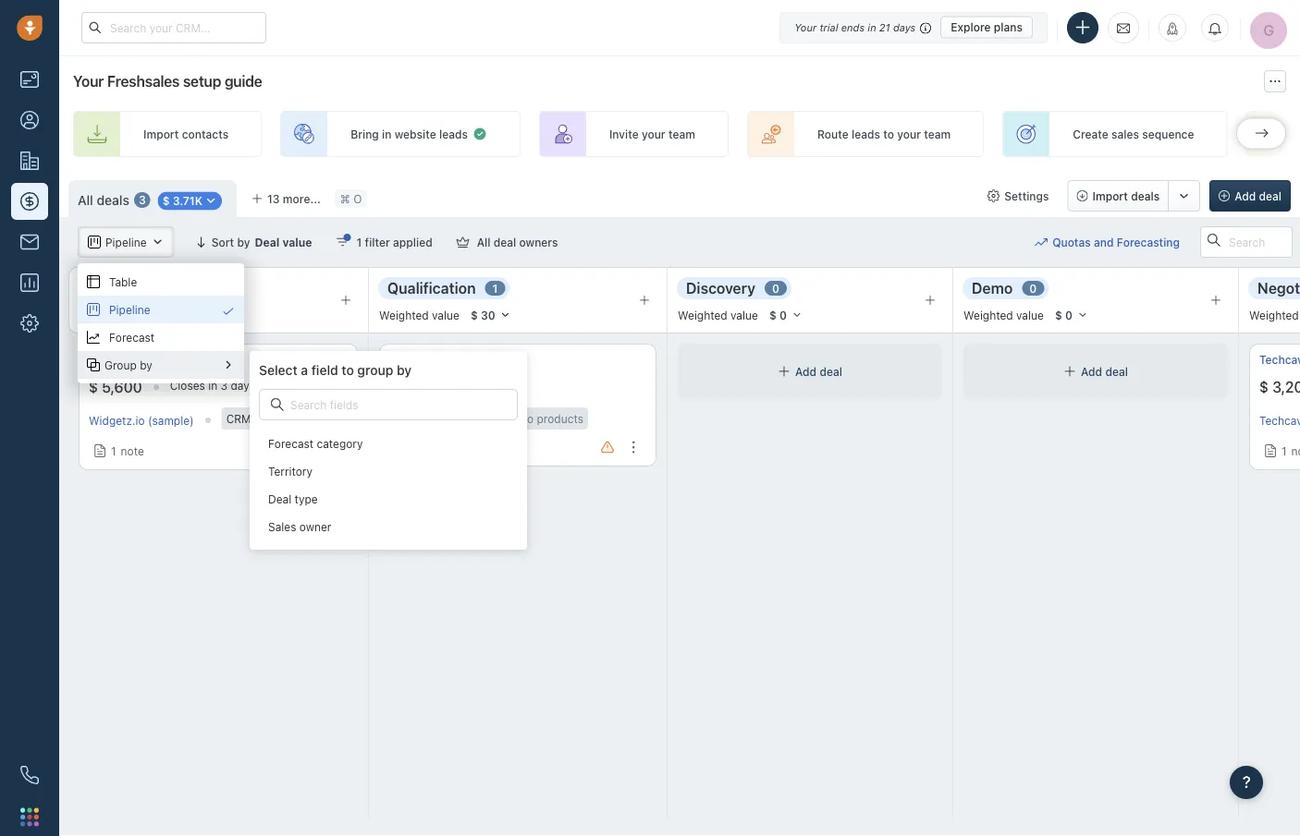 Task type: locate. For each thing, give the bounding box(es) containing it.
select a field to group by menu
[[78, 264, 527, 550]]

3 container_wx8msf4aqz5i3rn1 image from the top
[[87, 331, 100, 344]]

forecast
[[109, 331, 155, 344], [268, 437, 314, 450]]

pipeline
[[109, 303, 150, 316]]

container_wx8msf4aqz5i3rn1 image for group by
[[222, 359, 235, 372]]

type
[[295, 493, 318, 506]]

Search your CRM... text field
[[81, 12, 266, 43]]

by right group at the left top of the page
[[140, 359, 152, 372]]

container_wx8msf4aqz5i3rn1 image down select
[[271, 399, 284, 411]]

deal type
[[268, 493, 318, 506]]

1 horizontal spatial by
[[397, 362, 412, 378]]

0 vertical spatial forecast
[[109, 331, 155, 344]]

1 horizontal spatial forecast
[[268, 437, 314, 450]]

a
[[301, 362, 308, 378]]

container_wx8msf4aqz5i3rn1 image
[[87, 276, 100, 289], [87, 303, 100, 316], [87, 331, 100, 344], [87, 359, 100, 372]]

by
[[140, 359, 152, 372], [397, 362, 412, 378]]

container_wx8msf4aqz5i3rn1 image for pipeline
[[87, 303, 100, 316]]

phone image
[[11, 757, 48, 794]]

container_wx8msf4aqz5i3rn1 image inside group by menu item
[[222, 359, 235, 372]]

sales
[[268, 521, 296, 533]]

sales owner
[[268, 521, 331, 533]]

select a field to group by
[[259, 362, 412, 378]]

explore plans link
[[941, 16, 1033, 38]]

1 vertical spatial forecast
[[268, 437, 314, 450]]

container_wx8msf4aqz5i3rn1 image left select
[[222, 359, 235, 372]]

0 horizontal spatial forecast
[[109, 331, 155, 344]]

1 container_wx8msf4aqz5i3rn1 image from the top
[[87, 276, 100, 289]]

1 vertical spatial container_wx8msf4aqz5i3rn1 image
[[222, 359, 235, 372]]

shade muted image
[[916, 20, 931, 35]]

group
[[104, 359, 137, 372]]

group by menu item
[[78, 351, 244, 379]]

forecast for forecast category
[[268, 437, 314, 450]]

container_wx8msf4aqz5i3rn1 image
[[222, 305, 235, 318], [222, 359, 235, 372], [271, 399, 284, 411]]

container_wx8msf4aqz5i3rn1 image up group by menu item
[[87, 331, 100, 344]]

group by
[[104, 359, 152, 372]]

container_wx8msf4aqz5i3rn1 image up group by menu item
[[222, 305, 235, 318]]

send email image
[[1117, 20, 1130, 35]]

forecast for forecast
[[109, 331, 155, 344]]

0 horizontal spatial by
[[140, 359, 152, 372]]

owner
[[299, 521, 331, 533]]

forecast down pipeline
[[109, 331, 155, 344]]

0 vertical spatial container_wx8msf4aqz5i3rn1 image
[[222, 305, 235, 318]]

container_wx8msf4aqz5i3rn1 image left the table on the top of the page
[[87, 276, 100, 289]]

container_wx8msf4aqz5i3rn1 image left group at the left top of the page
[[87, 359, 100, 372]]

container_wx8msf4aqz5i3rn1 image left pipeline
[[87, 303, 100, 316]]

4 container_wx8msf4aqz5i3rn1 image from the top
[[87, 359, 100, 372]]

forecast up the territory
[[268, 437, 314, 450]]

2 container_wx8msf4aqz5i3rn1 image from the top
[[87, 303, 100, 316]]

by right group
[[397, 362, 412, 378]]

by inside menu item
[[140, 359, 152, 372]]

container_wx8msf4aqz5i3rn1 image inside group by menu item
[[87, 359, 100, 372]]



Task type: vqa. For each thing, say whether or not it's contained in the screenshot.
LIKELY TO BUY
no



Task type: describe. For each thing, give the bounding box(es) containing it.
plans
[[994, 21, 1023, 34]]

container_wx8msf4aqz5i3rn1 image for pipeline
[[222, 305, 235, 318]]

explore
[[951, 21, 991, 34]]

to
[[342, 362, 354, 378]]

table
[[109, 276, 137, 288]]

forecast category
[[268, 437, 363, 450]]

group
[[357, 362, 393, 378]]

territory
[[268, 465, 313, 478]]

category
[[317, 437, 363, 450]]

freshworks switcher image
[[20, 808, 39, 827]]

container_wx8msf4aqz5i3rn1 image for forecast
[[87, 331, 100, 344]]

deal
[[268, 493, 292, 506]]

explore plans
[[951, 21, 1023, 34]]

field
[[311, 362, 338, 378]]

select
[[259, 362, 297, 378]]

2 vertical spatial container_wx8msf4aqz5i3rn1 image
[[271, 399, 284, 411]]

container_wx8msf4aqz5i3rn1 image for group by
[[87, 359, 100, 372]]

container_wx8msf4aqz5i3rn1 image for table
[[87, 276, 100, 289]]

Search fields field
[[289, 396, 417, 414]]



